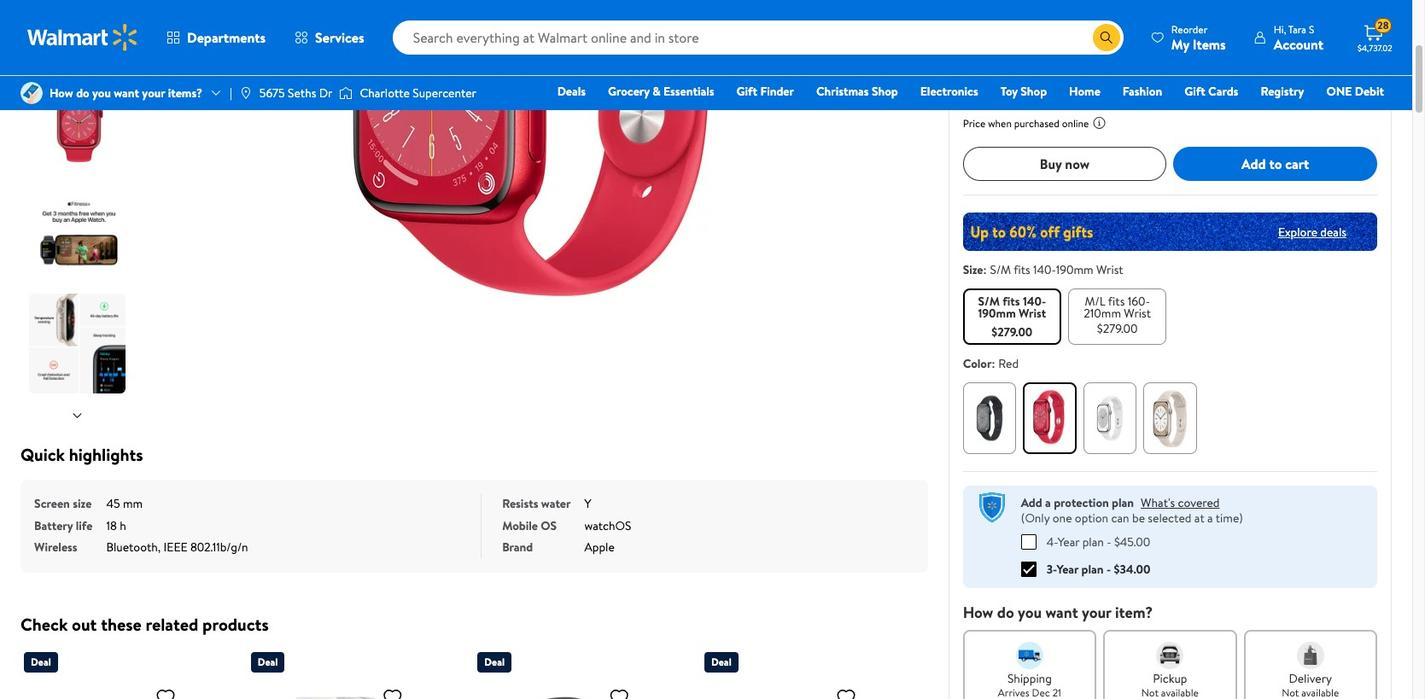 Task type: describe. For each thing, give the bounding box(es) containing it.
resists water
[[502, 495, 571, 512]]

1246 reviews link
[[1038, 1, 1097, 16]]

christmas shop
[[816, 83, 898, 100]]

add to favorites list, apple watch series 8 gps + cellular 45mm graphite stainless steel case with midnight sport band - s/m image
[[609, 686, 630, 699]]

search icon image
[[1100, 31, 1113, 44]]

fashion link
[[1115, 82, 1170, 101]]

: for size
[[983, 261, 987, 278]]

next image image
[[70, 409, 84, 422]]

(4.6)
[[1018, 2, 1038, 16]]

home
[[1069, 83, 1100, 100]]

reviews
[[1064, 1, 1097, 16]]

one debit link
[[1319, 82, 1392, 101]]

item?
[[1115, 602, 1153, 623]]

buy now button
[[963, 147, 1167, 181]]

now $279.00
[[963, 31, 1098, 64]]

check
[[21, 613, 68, 636]]

s
[[1309, 22, 1314, 36]]

1 product group from the left
[[24, 645, 213, 699]]

3-
[[1047, 561, 1057, 578]]

explore deals link
[[1271, 216, 1353, 247]]

4 product group from the left
[[704, 645, 894, 699]]

how
[[1098, 95, 1120, 112]]

what's
[[1141, 494, 1175, 511]]

purchased
[[1014, 116, 1060, 131]]

registry
[[1261, 83, 1304, 100]]

deal for apple watch series 8 gps   cellular 41mm silver stainless steel case with silver milanese loop image
[[711, 654, 732, 669]]

time)
[[1216, 510, 1243, 527]]

reorder my items
[[1171, 22, 1226, 53]]

be
[[1132, 510, 1145, 527]]

2 product group from the left
[[251, 645, 440, 699]]

apple watch series 8 gps + cellular 41mm silver stainless steel case with white sport band - m/l image
[[24, 679, 183, 699]]

- for $45.00
[[1107, 533, 1111, 550]]

your for item?
[[1082, 602, 1111, 623]]

apple watch series 8 gps 45mm (product)red aluminum case with (product)red sport band - s/m - image 3 of 9 image
[[29, 73, 129, 173]]

what's covered button
[[1141, 494, 1220, 511]]

28
[[1378, 18, 1389, 33]]

my
[[1171, 35, 1189, 53]]

fashion
[[1123, 83, 1162, 100]]

delivery button
[[1244, 630, 1377, 699]]

finder
[[760, 83, 794, 100]]

apple watch series 8 gps 45mm (product)red aluminum case with (product)red sport band - s/m - image 4 of 9 image
[[29, 184, 129, 283]]

wrist for s/m fits 140- 190mm wrist
[[1019, 305, 1046, 322]]

supercenter
[[413, 84, 476, 102]]

learn how
[[1067, 95, 1120, 112]]

watchos brand
[[502, 517, 631, 556]]

0 vertical spatial 140-
[[1033, 261, 1056, 278]]

gift for gift finder
[[737, 83, 757, 100]]

$150.00
[[1017, 67, 1063, 86]]

reorder
[[1171, 22, 1208, 36]]

fits for m/l fits 160- 210mm wrist $279.00
[[1108, 293, 1125, 310]]

apple watch series 8 gps 45mm (product)red aluminum case with (product)red sport band - s/m - image 5 of 9 image
[[29, 294, 129, 394]]

45 mm battery life
[[34, 495, 143, 534]]

learn more about strikethrough prices image
[[1150, 45, 1164, 59]]

160-
[[1128, 293, 1150, 310]]

want for item?
[[1045, 602, 1078, 623]]

products
[[202, 613, 269, 636]]

battery
[[34, 517, 73, 534]]

os
[[541, 517, 557, 534]]

plan for $45.00
[[1082, 533, 1104, 550]]

size list
[[959, 285, 1381, 348]]

s/m inside s/m fits 140- 190mm wrist $279.00
[[978, 293, 1000, 310]]

m/l fits 160- 210mm wrist $279.00
[[1084, 293, 1151, 337]]

y
[[584, 495, 591, 512]]

electronics
[[920, 83, 978, 100]]

wpp logo image
[[977, 493, 1007, 523]]

toy shop link
[[993, 82, 1055, 101]]

legal information image
[[1092, 116, 1106, 130]]

you for how do you want your items?
[[92, 84, 111, 102]]

services
[[315, 28, 364, 47]]

save
[[988, 67, 1010, 85]]

add to favorites list, apple watch series 8 gps   cellular 41mm silver stainless steel case with silver milanese loop image
[[836, 686, 856, 699]]

$45.00
[[1114, 533, 1150, 550]]

1246
[[1041, 1, 1062, 16]]

watchos
[[584, 517, 631, 534]]

mobile
[[502, 517, 538, 534]]

tara
[[1288, 22, 1306, 36]]

account
[[1274, 35, 1323, 53]]

Walmart Site-Wide search field
[[392, 20, 1124, 55]]

year for 3-
[[1057, 561, 1079, 578]]

1 horizontal spatial wrist
[[1096, 261, 1123, 278]]

$19/mo
[[963, 95, 1001, 112]]

$279.00 up $150.00
[[1016, 31, 1098, 64]]

apple watch series 8 gps 45mm (product)red aluminum case with (product)red sport band - s/m image
[[258, 0, 804, 357]]

walmart+
[[1333, 107, 1384, 124]]

quick highlights
[[21, 443, 143, 466]]

one
[[1326, 83, 1352, 100]]

Search search field
[[392, 20, 1124, 55]]

1 horizontal spatial a
[[1207, 510, 1213, 527]]

add to favorites list, apple watch series 8 gps + cellular 41mm silver stainless steel case with white sport band - m/l image
[[155, 686, 176, 699]]

out
[[72, 613, 97, 636]]

: for color
[[992, 355, 995, 372]]

do for how do you want your item?
[[997, 602, 1014, 623]]

shop for toy shop
[[1021, 83, 1047, 100]]

pickup button
[[1103, 630, 1237, 699]]

shipping button
[[963, 630, 1096, 699]]

option
[[1075, 510, 1108, 527]]

items
[[1193, 35, 1226, 53]]

toy shop
[[1000, 83, 1047, 100]]

&
[[653, 83, 661, 100]]

grocery
[[608, 83, 650, 100]]

18
[[106, 517, 117, 534]]

apple watch series 8 gps   cellular 41mm silver stainless steel case with silver milanese loop image
[[704, 679, 863, 699]]

802.11b/g/n
[[190, 539, 248, 556]]

explore
[[1278, 223, 1318, 240]]

price when purchased online
[[963, 116, 1089, 131]]



Task type: vqa. For each thing, say whether or not it's contained in the screenshot.
the middle Wrist
yes



Task type: locate. For each thing, give the bounding box(es) containing it.
up to sixty percent off deals. shop now. image
[[963, 213, 1377, 251]]

plan for $34.00
[[1081, 561, 1104, 578]]

2 horizontal spatial wrist
[[1124, 305, 1151, 322]]

 image for 5675
[[239, 86, 253, 100]]

next media item image
[[823, 62, 843, 82]]

0 vertical spatial year
[[1058, 533, 1080, 550]]

140- down size : s/m fits 140-190mm wrist
[[1023, 293, 1046, 310]]

deal up apple watch series 8 gps + cellular 45mm graphite stainless steel case with midnight sport band - s/m image
[[484, 654, 505, 669]]

how do you want your items?
[[50, 84, 202, 102]]

1 vertical spatial how
[[963, 602, 993, 623]]

do for how do you want your items?
[[76, 84, 89, 102]]

wrist right 210mm
[[1124, 305, 1151, 322]]

1 vertical spatial you
[[1018, 602, 1042, 623]]

do down walmart image
[[76, 84, 89, 102]]

gift finder link
[[729, 82, 802, 101]]

fits down size : s/m fits 140-190mm wrist
[[1003, 293, 1020, 310]]

do
[[76, 84, 89, 102], [997, 602, 1014, 623]]

1 horizontal spatial shop
[[1021, 83, 1047, 100]]

1 horizontal spatial add
[[1242, 154, 1266, 173]]

a
[[1045, 494, 1051, 511], [1207, 510, 1213, 527]]

screen size
[[34, 495, 92, 512]]

one
[[1053, 510, 1072, 527]]

140-
[[1033, 261, 1056, 278], [1023, 293, 1046, 310]]

how down walmart image
[[50, 84, 73, 102]]

0 vertical spatial s/m
[[990, 261, 1011, 278]]

: left the red
[[992, 355, 995, 372]]

protection
[[1054, 494, 1109, 511]]

add to cart
[[1242, 154, 1309, 173]]

color list
[[959, 379, 1381, 458]]

shop inside christmas shop link
[[872, 83, 898, 100]]

- for $34.00
[[1107, 561, 1111, 578]]

1 horizontal spatial how
[[963, 602, 993, 623]]

1 horizontal spatial :
[[992, 355, 995, 372]]

- left $34.00
[[1107, 561, 1111, 578]]

year down '4-'
[[1057, 561, 1079, 578]]

s/m down the size
[[978, 293, 1000, 310]]

0 horizontal spatial gift
[[737, 83, 757, 100]]

you down walmart image
[[92, 84, 111, 102]]

 image down walmart image
[[20, 82, 43, 104]]

resists
[[502, 495, 538, 512]]

1 vertical spatial :
[[992, 355, 995, 372]]

fits inside 'm/l fits 160- 210mm wrist $279.00'
[[1108, 293, 1125, 310]]

1 horizontal spatial do
[[997, 602, 1014, 623]]

1 vertical spatial do
[[997, 602, 1014, 623]]

deal for apple watch series 8 gps + cellular 45mm graphite stainless steel case with midnight sport band - s/m image
[[484, 654, 505, 669]]

5675
[[259, 84, 285, 102]]

learn
[[1067, 95, 1095, 112]]

how for how do you want your items?
[[50, 84, 73, 102]]

deals
[[557, 83, 586, 100]]

1 vertical spatial 140-
[[1023, 293, 1046, 310]]

how for how do you want your item?
[[963, 602, 993, 623]]

intent image for delivery image
[[1297, 642, 1324, 669]]

$279.00 inside s/m fits 140- 190mm wrist $279.00
[[992, 324, 1033, 341]]

140- inside s/m fits 140- 190mm wrist $279.00
[[1023, 293, 1046, 310]]

want down 3-
[[1045, 602, 1078, 623]]

buy
[[1040, 154, 1062, 173]]

intent image for pickup image
[[1156, 642, 1184, 669]]

wrist down size : s/m fits 140-190mm wrist
[[1019, 305, 1046, 322]]

add for add to cart
[[1242, 154, 1266, 173]]

$279.00 down 160-
[[1097, 320, 1138, 337]]

fits for s/m fits 140- 190mm wrist $279.00
[[1003, 293, 1020, 310]]

190mm up m/l
[[1056, 261, 1093, 278]]

covered
[[1178, 494, 1220, 511]]

add left to
[[1242, 154, 1266, 173]]

shipping
[[1008, 670, 1052, 687]]

cart
[[1285, 154, 1309, 173]]

$279.00 up the red
[[992, 324, 1033, 341]]

1 vertical spatial want
[[1045, 602, 1078, 623]]

3-year plan - $34.00
[[1047, 561, 1150, 578]]

1 vertical spatial 190mm
[[978, 305, 1016, 322]]

a right at
[[1207, 510, 1213, 527]]

0 vertical spatial -
[[1107, 533, 1111, 550]]

4-Year plan - $45.00 checkbox
[[1021, 534, 1036, 549]]

you save $150.00
[[966, 67, 1063, 86]]

s/m
[[990, 261, 1011, 278], [978, 293, 1000, 310]]

wrist up m/l
[[1096, 261, 1123, 278]]

want for items?
[[114, 84, 139, 102]]

items?
[[168, 84, 202, 102]]

 image for how
[[20, 82, 43, 104]]

learn how button
[[1067, 95, 1120, 113]]

bluetooth, ieee 802.11b/g/n
[[106, 539, 248, 556]]

 image
[[339, 85, 353, 102]]

when
[[988, 116, 1012, 131]]

shop for christmas shop
[[872, 83, 898, 100]]

these
[[101, 613, 141, 636]]

gift left finder
[[737, 83, 757, 100]]

deals
[[1320, 223, 1347, 240]]

140- up s/m fits 140- 190mm wrist $279.00
[[1033, 261, 1056, 278]]

0 vertical spatial want
[[114, 84, 139, 102]]

s/m right the size
[[990, 261, 1011, 278]]

$279.00 inside 'm/l fits 160- 210mm wrist $279.00'
[[1097, 320, 1138, 337]]

want
[[114, 84, 139, 102], [1045, 602, 1078, 623]]

4 deal from the left
[[711, 654, 732, 669]]

3 deal from the left
[[484, 654, 505, 669]]

gift finder
[[737, 83, 794, 100]]

-
[[1107, 533, 1111, 550], [1107, 561, 1111, 578]]

$429.00
[[1105, 44, 1147, 61]]

deal down check
[[31, 654, 51, 669]]

registry link
[[1253, 82, 1312, 101]]

want left items?
[[114, 84, 139, 102]]

add a protection plan what's covered (only one option can be selected at a time)
[[1021, 494, 1243, 527]]

plan down 4-year plan - $45.00
[[1081, 561, 1104, 578]]

delivery
[[1289, 670, 1332, 687]]

1 horizontal spatial  image
[[239, 86, 253, 100]]

check out these related products
[[21, 613, 269, 636]]

deal up apple watch series 8 gps   cellular 41mm silver stainless steel case with silver milanese loop image
[[711, 654, 732, 669]]

0 horizontal spatial  image
[[20, 82, 43, 104]]

size
[[73, 495, 92, 512]]

fits up s/m fits 140- 190mm wrist $279.00
[[1014, 261, 1030, 278]]

a left one
[[1045, 494, 1051, 511]]

4-year plan - $45.00
[[1047, 533, 1150, 550]]

you
[[966, 67, 985, 85]]

$279.00 for s/m fits 140- 190mm wrist
[[992, 324, 1033, 341]]

1 vertical spatial -
[[1107, 561, 1111, 578]]

0 vertical spatial do
[[76, 84, 89, 102]]

: up s/m fits 140- 190mm wrist $279.00
[[983, 261, 987, 278]]

1 shop from the left
[[872, 83, 898, 100]]

electronics link
[[913, 82, 986, 101]]

your left item?
[[1082, 602, 1111, 623]]

you
[[92, 84, 111, 102], [1018, 602, 1042, 623]]

year for 4-
[[1058, 533, 1080, 550]]

dr
[[319, 84, 332, 102]]

walmart+ link
[[1325, 106, 1392, 125]]

1 vertical spatial your
[[1082, 602, 1111, 623]]

fits right m/l
[[1108, 293, 1125, 310]]

(4.6) 1246 reviews
[[1018, 1, 1097, 16]]

your for items?
[[142, 84, 165, 102]]

gift left 'cards'
[[1184, 83, 1205, 100]]

1 horizontal spatial gift
[[1184, 83, 1205, 100]]

grocery & essentials link
[[600, 82, 722, 101]]

0 vertical spatial :
[[983, 261, 987, 278]]

0 vertical spatial you
[[92, 84, 111, 102]]

home link
[[1061, 82, 1108, 101]]

now
[[1065, 154, 1090, 173]]

- left $45.00
[[1107, 533, 1111, 550]]

1 horizontal spatial you
[[1018, 602, 1042, 623]]

fits
[[1014, 261, 1030, 278], [1003, 293, 1020, 310], [1108, 293, 1125, 310]]

0 vertical spatial your
[[142, 84, 165, 102]]

do up shipping button
[[997, 602, 1014, 623]]

deal for apple watch series 8 gps + cellular 41mm silver stainless steel case with white sport band - m/l image
[[31, 654, 51, 669]]

 image
[[20, 82, 43, 104], [239, 86, 253, 100]]

shop inside toy shop link
[[1021, 83, 1047, 100]]

cards
[[1208, 83, 1238, 100]]

gift inside "link"
[[1184, 83, 1205, 100]]

water
[[541, 495, 571, 512]]

wrist inside 'm/l fits 160- 210mm wrist $279.00'
[[1124, 305, 1151, 322]]

1 deal from the left
[[31, 654, 51, 669]]

1 vertical spatial s/m
[[978, 293, 1000, 310]]

3-Year plan - $34.00 checkbox
[[1021, 561, 1036, 577]]

buy now
[[1040, 154, 1090, 173]]

1 vertical spatial plan
[[1082, 533, 1104, 550]]

christmas
[[816, 83, 869, 100]]

0 vertical spatial plan
[[1112, 494, 1134, 511]]

:
[[983, 261, 987, 278], [992, 355, 995, 372]]

affirm image
[[1029, 94, 1063, 108]]

190mm inside s/m fits 140- 190mm wrist $279.00
[[978, 305, 1016, 322]]

gift for gift cards
[[1184, 83, 1205, 100]]

$279.00
[[1016, 31, 1098, 64], [1097, 320, 1138, 337], [992, 324, 1033, 341]]

s/m fits 140- 190mm wrist $279.00
[[978, 293, 1046, 341]]

online
[[1062, 116, 1089, 131]]

 image right '|'
[[239, 86, 253, 100]]

190mm down the size
[[978, 305, 1016, 322]]

add to favorites list, apple watch series 8 gps 41mm silver aluminum case with white sport band - s/m image
[[382, 686, 403, 699]]

seths
[[288, 84, 316, 102]]

1 vertical spatial year
[[1057, 561, 1079, 578]]

2 deal from the left
[[258, 654, 278, 669]]

0 vertical spatial how
[[50, 84, 73, 102]]

0 vertical spatial add
[[1242, 154, 1266, 173]]

18 h wireless
[[34, 517, 126, 556]]

3 product group from the left
[[478, 645, 667, 699]]

$4,737.02
[[1358, 42, 1392, 54]]

0 horizontal spatial do
[[76, 84, 89, 102]]

grocery & essentials
[[608, 83, 714, 100]]

0 horizontal spatial wrist
[[1019, 305, 1046, 322]]

apple watch series 8 gps 41mm silver aluminum case with white sport band - s/m image
[[251, 679, 410, 699]]

deal down products
[[258, 654, 278, 669]]

1 horizontal spatial 190mm
[[1056, 261, 1093, 278]]

departments
[[187, 28, 266, 47]]

add inside button
[[1242, 154, 1266, 173]]

0 vertical spatial 190mm
[[1056, 261, 1093, 278]]

charlotte supercenter
[[360, 84, 476, 102]]

gift cards link
[[1177, 82, 1246, 101]]

walmart image
[[27, 24, 138, 51]]

0 horizontal spatial your
[[142, 84, 165, 102]]

plan
[[1112, 494, 1134, 511], [1082, 533, 1104, 550], [1081, 561, 1104, 578]]

1 horizontal spatial your
[[1082, 602, 1111, 623]]

explore deals
[[1278, 223, 1347, 240]]

$279.00 for m/l fits 160- 210mm wrist
[[1097, 320, 1138, 337]]

5675 seths dr
[[259, 84, 332, 102]]

you for how do you want your item?
[[1018, 602, 1042, 623]]

0 horizontal spatial how
[[50, 84, 73, 102]]

your left items?
[[142, 84, 165, 102]]

wrist for m/l fits 160- 210mm wrist
[[1124, 305, 1151, 322]]

product group
[[24, 645, 213, 699], [251, 645, 440, 699], [478, 645, 667, 699], [704, 645, 894, 699]]

life
[[76, 517, 93, 534]]

hi, tara s account
[[1274, 22, 1323, 53]]

hi,
[[1274, 22, 1286, 36]]

0 horizontal spatial you
[[92, 84, 111, 102]]

apple watch series 8 gps + cellular 45mm graphite stainless steel case with midnight sport band - s/m image
[[478, 679, 636, 699]]

add for add a protection plan what's covered (only one option can be selected at a time)
[[1021, 494, 1042, 511]]

year down one
[[1058, 533, 1080, 550]]

intent image for shipping image
[[1016, 642, 1043, 669]]

add left one
[[1021, 494, 1042, 511]]

how up shipping button
[[963, 602, 993, 623]]

0 horizontal spatial shop
[[872, 83, 898, 100]]

|
[[230, 84, 232, 102]]

0 horizontal spatial 190mm
[[978, 305, 1016, 322]]

1 gift from the left
[[737, 83, 757, 100]]

4-
[[1047, 533, 1058, 550]]

related
[[146, 613, 198, 636]]

2 vertical spatial plan
[[1081, 561, 1104, 578]]

selected
[[1148, 510, 1192, 527]]

2 gift from the left
[[1184, 83, 1205, 100]]

toy
[[1000, 83, 1018, 100]]

now
[[963, 31, 1010, 64]]

you up intent image for shipping
[[1018, 602, 1042, 623]]

1 vertical spatial add
[[1021, 494, 1042, 511]]

brand
[[502, 539, 533, 556]]

0 horizontal spatial a
[[1045, 494, 1051, 511]]

0 horizontal spatial want
[[114, 84, 139, 102]]

0 horizontal spatial add
[[1021, 494, 1042, 511]]

1 horizontal spatial want
[[1045, 602, 1078, 623]]

plan inside 'add a protection plan what's covered (only one option can be selected at a time)'
[[1112, 494, 1134, 511]]

can
[[1111, 510, 1129, 527]]

plan down option
[[1082, 533, 1104, 550]]

0 horizontal spatial :
[[983, 261, 987, 278]]

apple watch series 8 gps 45mm (product)red aluminum case with (product)red sport band - s/m - image 2 of 9 image
[[29, 0, 129, 63]]

fits inside s/m fits 140- 190mm wrist $279.00
[[1003, 293, 1020, 310]]

deal for apple watch series 8 gps 41mm silver aluminum case with white sport band - s/m image
[[258, 654, 278, 669]]

plan right option
[[1112, 494, 1134, 511]]

screen
[[34, 495, 70, 512]]

add inside 'add a protection plan what's covered (only one option can be selected at a time)'
[[1021, 494, 1042, 511]]

2 shop from the left
[[1021, 83, 1047, 100]]

wrist inside s/m fits 140- 190mm wrist $279.00
[[1019, 305, 1046, 322]]

45
[[106, 495, 120, 512]]



